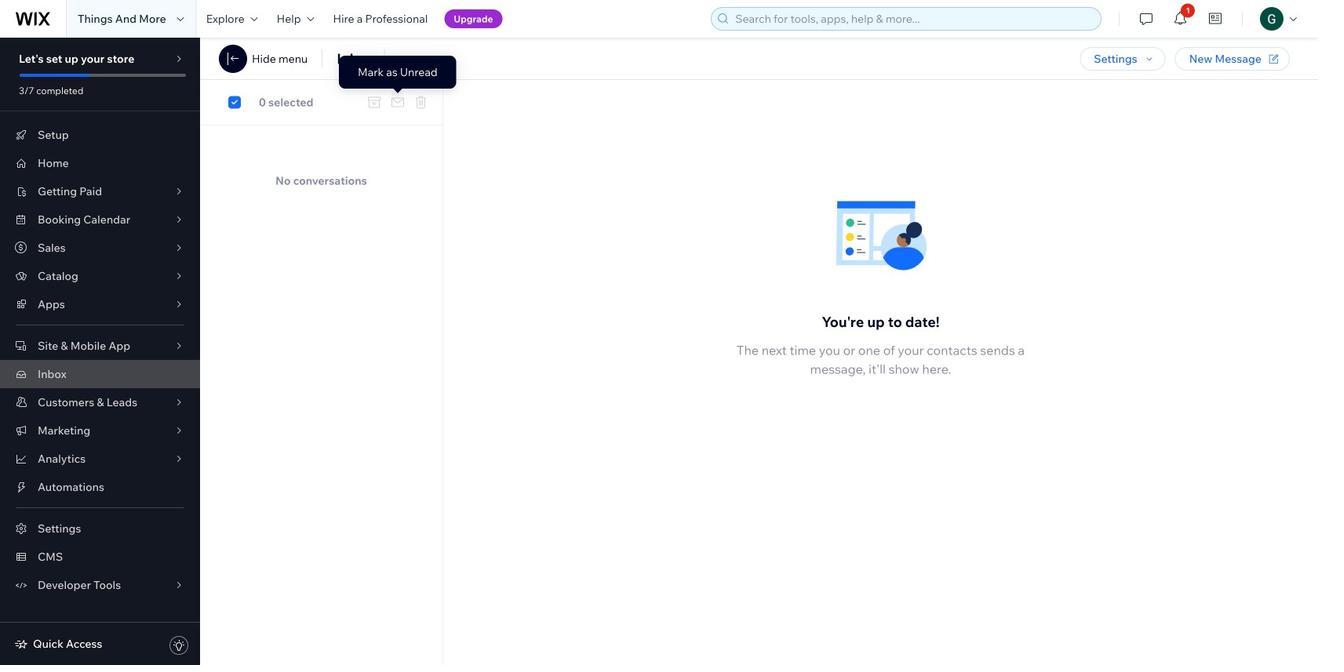 Task type: vqa. For each thing, say whether or not it's contained in the screenshot.
list
no



Task type: locate. For each thing, give the bounding box(es) containing it.
Search for tools, apps, help & more... field
[[731, 8, 1097, 30]]

sidebar element
[[0, 38, 200, 666]]

None checkbox
[[210, 93, 255, 112]]



